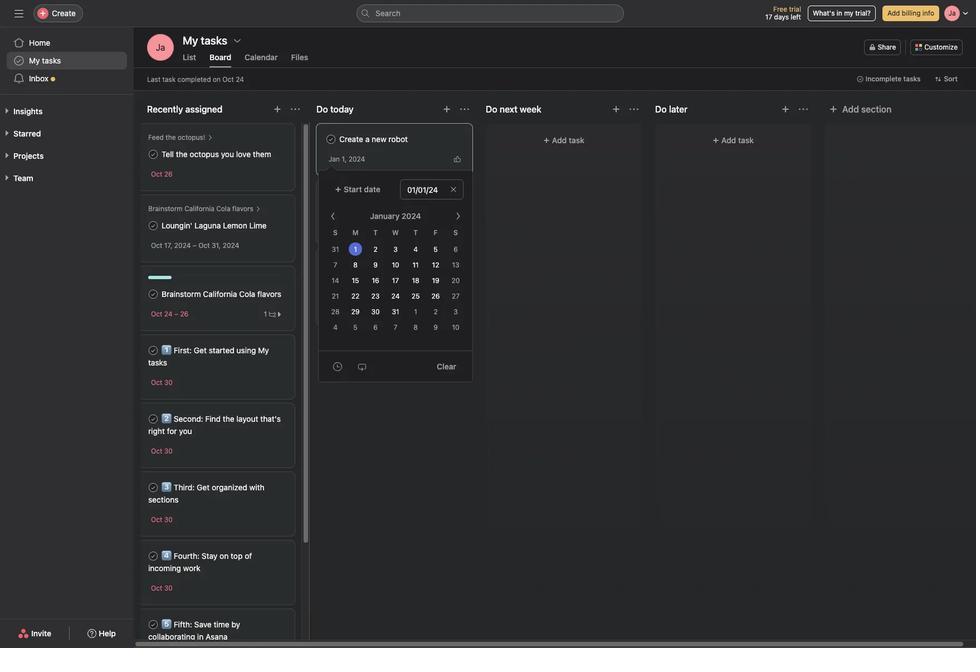 Task type: locate. For each thing, give the bounding box(es) containing it.
30 down 23
[[372, 308, 380, 316]]

organized
[[212, 483, 247, 492]]

loungin' laguna lemon lime
[[162, 221, 267, 230]]

with right organized
[[250, 483, 265, 492]]

1 vertical spatial cola
[[239, 289, 255, 299]]

1 jan from the top
[[329, 155, 340, 163]]

27 down 20
[[452, 292, 460, 301]]

completed image for create a new robot
[[324, 133, 338, 146]]

oct left 17,
[[151, 241, 162, 250]]

7 down brand meeting with the marketing team
[[394, 323, 398, 332]]

oct
[[223, 75, 234, 83], [151, 170, 162, 178], [151, 241, 162, 250], [199, 241, 210, 250], [329, 304, 340, 313], [151, 310, 162, 318], [151, 379, 162, 387], [151, 447, 162, 456], [151, 516, 162, 524], [151, 584, 162, 593]]

0 vertical spatial you
[[221, 149, 234, 159]]

2 t from the left
[[414, 229, 418, 237]]

add task
[[552, 135, 585, 145], [722, 135, 754, 145]]

1 horizontal spatial cola
[[239, 289, 255, 299]]

0 vertical spatial 8
[[354, 261, 358, 269]]

31 down brand meeting with the marketing team
[[392, 308, 399, 316]]

4 oct 30 from the top
[[151, 584, 173, 593]]

1 horizontal spatial 27
[[452, 292, 460, 301]]

marketing
[[425, 272, 461, 281]]

1 add task image from the left
[[273, 105, 282, 114]]

1 horizontal spatial add task button
[[662, 130, 805, 151]]

jan for jan 1, 2024
[[329, 155, 340, 163]]

0 horizontal spatial my
[[29, 56, 40, 65]]

24 up 1️⃣
[[164, 310, 173, 318]]

create left 'a'
[[340, 134, 363, 144]]

completed image left 4️⃣
[[147, 550, 160, 563]]

0 vertical spatial my
[[29, 56, 40, 65]]

get right third:
[[197, 483, 210, 492]]

brand meeting with the marketing team
[[326, 272, 461, 293]]

1 horizontal spatial create
[[340, 134, 363, 144]]

4 oct 30 button from the top
[[151, 584, 173, 593]]

0 horizontal spatial 7
[[334, 261, 338, 269]]

2 add task image from the left
[[782, 105, 791, 114]]

the right tell
[[176, 149, 188, 159]]

1 vertical spatial get
[[197, 483, 210, 492]]

meeting
[[363, 272, 392, 281]]

that's
[[261, 414, 281, 424]]

brainstorm california cola flavors down the 31,
[[162, 289, 282, 299]]

26 up first:
[[180, 310, 189, 318]]

set to repeat image
[[358, 362, 367, 371]]

more section actions image
[[461, 105, 469, 114], [630, 105, 639, 114], [800, 105, 808, 114]]

completed checkbox for 2️⃣ second: find the layout that's right for you
[[147, 413, 160, 426]]

0 vertical spatial 9
[[374, 261, 378, 269]]

add task image left more section actions image
[[273, 105, 282, 114]]

1 horizontal spatial find
[[340, 203, 355, 212]]

new
[[372, 134, 387, 144]]

home
[[29, 38, 50, 47]]

2 oct 30 from the top
[[151, 447, 173, 456]]

brainstorm up oct 24 – 26
[[162, 289, 201, 299]]

2️⃣ second: find the layout that's right for you
[[148, 414, 281, 436]]

0 horizontal spatial you
[[179, 427, 192, 436]]

top
[[231, 551, 243, 561]]

30 for 3️⃣ third: get organized with sections
[[164, 516, 173, 524]]

hide sidebar image
[[14, 9, 23, 18]]

2
[[374, 245, 378, 254], [434, 308, 438, 316]]

with inside '3️⃣ third: get organized with sections'
[[250, 483, 265, 492]]

completed checkbox up right
[[147, 413, 160, 426]]

my inside 1️⃣ first: get started using my tasks
[[258, 346, 269, 355]]

0 horizontal spatial 2
[[374, 245, 378, 254]]

add inside button
[[843, 104, 860, 114]]

my up inbox
[[29, 56, 40, 65]]

completed image up right
[[147, 413, 160, 426]]

in
[[837, 9, 843, 17], [197, 632, 204, 642]]

0 horizontal spatial add task button
[[493, 130, 636, 151]]

1 horizontal spatial more section actions image
[[630, 105, 639, 114]]

30 down sections
[[164, 516, 173, 524]]

add billing info button
[[883, 6, 940, 21]]

2024 right 12,
[[353, 224, 369, 232]]

flavors up 1 button
[[258, 289, 282, 299]]

show options image
[[233, 36, 242, 45]]

Completed checkbox
[[324, 133, 338, 146], [147, 148, 160, 161], [324, 270, 338, 283], [147, 344, 160, 357], [147, 481, 160, 495], [147, 550, 160, 563]]

search list box
[[357, 4, 624, 22]]

add task image for do later
[[782, 105, 791, 114]]

completed image
[[324, 201, 338, 215], [147, 219, 160, 232], [324, 270, 338, 283], [147, 288, 160, 301], [147, 481, 160, 495], [147, 550, 160, 563]]

0 vertical spatial create
[[52, 8, 76, 18]]

2 jan from the top
[[329, 224, 340, 232]]

share
[[878, 43, 897, 51]]

1 vertical spatial 5
[[354, 323, 358, 332]]

completed checkbox for brand meeting with the marketing team
[[324, 270, 338, 283]]

24 right 23
[[392, 292, 400, 301]]

on inside 4️⃣ fourth: stay on top of incoming work
[[220, 551, 229, 561]]

get inside 1️⃣ first: get started using my tasks
[[194, 346, 207, 355]]

2 horizontal spatial more section actions image
[[800, 105, 808, 114]]

a
[[366, 134, 370, 144]]

1 vertical spatial tasks
[[904, 75, 921, 83]]

0 vertical spatial 5
[[434, 245, 438, 254]]

loungin'
[[162, 221, 193, 230]]

you down second:
[[179, 427, 192, 436]]

4️⃣ fourth: stay on top of incoming work
[[148, 551, 252, 573]]

0 horizontal spatial 9
[[374, 261, 378, 269]]

0 vertical spatial brainstorm california cola flavors
[[148, 205, 254, 213]]

1 oct 30 button from the top
[[151, 379, 173, 387]]

0 horizontal spatial 3
[[394, 245, 398, 254]]

30 for 1️⃣ first: get started using my tasks
[[164, 379, 173, 387]]

you left love
[[221, 149, 234, 159]]

completed checkbox for tell the octopus you love them
[[147, 148, 160, 161]]

in inside the 5️⃣ fifth: save time by collaborating in asana
[[197, 632, 204, 642]]

create up home link
[[52, 8, 76, 18]]

1 vertical spatial on
[[220, 551, 229, 561]]

2 horizontal spatial 26
[[432, 292, 440, 301]]

2 down 19
[[434, 308, 438, 316]]

team button
[[0, 173, 33, 184]]

help
[[99, 629, 116, 638]]

completed image for 5️⃣ fifth: save time by collaborating in asana
[[147, 618, 160, 632]]

with
[[394, 272, 409, 281], [250, 483, 265, 492]]

2 s from the left
[[454, 229, 458, 237]]

do
[[486, 104, 498, 114]]

tasks down 1️⃣
[[148, 358, 167, 367]]

1 horizontal spatial add task image
[[782, 105, 791, 114]]

completed checkbox left 3️⃣
[[147, 481, 160, 495]]

0 horizontal spatial s
[[333, 229, 338, 237]]

1 horizontal spatial 4
[[414, 245, 418, 254]]

2 up the meeting
[[374, 245, 378, 254]]

–
[[193, 241, 197, 250], [352, 304, 356, 313], [174, 310, 178, 318]]

completed checkbox for loungin' laguna lemon lime
[[147, 219, 160, 232]]

fourth:
[[174, 551, 200, 561]]

brainstorm california cola flavors up laguna at the left top of the page
[[148, 205, 254, 213]]

0 horizontal spatial 27
[[358, 304, 366, 313]]

1 vertical spatial jan
[[329, 224, 340, 232]]

for
[[167, 427, 177, 436]]

completed image up oct 24 – 26
[[147, 288, 160, 301]]

1 oct 30 from the top
[[151, 379, 173, 387]]

3 oct 30 button from the top
[[151, 516, 173, 524]]

flavors
[[232, 205, 254, 213], [258, 289, 282, 299]]

completed image for brand meeting with the marketing team
[[324, 270, 338, 283]]

find right the 'previous month' image
[[340, 203, 355, 212]]

you inside 2️⃣ second: find the layout that's right for you
[[179, 427, 192, 436]]

completed image up team
[[324, 270, 338, 283]]

completed checkbox for 5️⃣ fifth: save time by collaborating in asana
[[147, 618, 160, 632]]

tasks right incomplete on the right
[[904, 75, 921, 83]]

oct down tell
[[151, 170, 162, 178]]

add task for do later
[[722, 135, 754, 145]]

2 vertical spatial tasks
[[148, 358, 167, 367]]

get right first:
[[194, 346, 207, 355]]

1 horizontal spatial s
[[454, 229, 458, 237]]

add task image
[[273, 105, 282, 114], [443, 105, 452, 114]]

oct 30 for 1️⃣ first: get started using my tasks
[[151, 379, 173, 387]]

0 vertical spatial california
[[185, 205, 215, 213]]

my right using in the left of the page
[[258, 346, 269, 355]]

create
[[52, 8, 76, 18], [340, 134, 363, 144]]

7 up the 14
[[334, 261, 338, 269]]

the down 11 on the top
[[411, 272, 423, 281]]

completed image left 1️⃣
[[147, 344, 160, 357]]

2 oct 30 button from the top
[[151, 447, 173, 456]]

3 down 20
[[454, 308, 458, 316]]

3 more section actions image from the left
[[800, 105, 808, 114]]

previous month image
[[329, 212, 338, 221]]

oct 30 button
[[151, 379, 173, 387], [151, 447, 173, 456], [151, 516, 173, 524], [151, 584, 173, 593]]

completed image left tell
[[147, 148, 160, 161]]

0 horizontal spatial find
[[205, 414, 221, 424]]

13
[[452, 261, 460, 269]]

oct left the 31,
[[199, 241, 210, 250]]

oct 30 button down incoming at left
[[151, 584, 173, 593]]

add task image
[[612, 105, 621, 114], [782, 105, 791, 114]]

free trial 17 days left
[[766, 5, 802, 21]]

1 horizontal spatial 8
[[414, 323, 418, 332]]

oct 30 down incoming at left
[[151, 584, 173, 593]]

1 add task button from the left
[[493, 130, 636, 151]]

2 vertical spatial 26
[[180, 310, 189, 318]]

oct 30 down right
[[151, 447, 173, 456]]

robot
[[389, 134, 408, 144]]

19
[[432, 277, 440, 285]]

tasks inside global element
[[42, 56, 61, 65]]

inbox
[[29, 74, 49, 83]]

30 down incoming at left
[[164, 584, 173, 593]]

0 vertical spatial 4
[[414, 245, 418, 254]]

Completed checkbox
[[324, 201, 338, 215], [147, 219, 160, 232], [147, 288, 160, 301], [147, 413, 160, 426], [147, 618, 160, 632]]

january 2024
[[370, 211, 421, 221]]

0 vertical spatial 27
[[452, 292, 460, 301]]

17
[[766, 13, 773, 21], [392, 277, 399, 285]]

brainstorm up loungin' in the left top of the page
[[148, 205, 183, 213]]

0 vertical spatial 10
[[392, 261, 400, 269]]

1 horizontal spatial add task image
[[443, 105, 452, 114]]

add
[[888, 9, 901, 17], [843, 104, 860, 114], [552, 135, 567, 145], [722, 135, 737, 145]]

2 add task image from the left
[[443, 105, 452, 114]]

30
[[372, 308, 380, 316], [164, 379, 173, 387], [164, 447, 173, 456], [164, 516, 173, 524], [164, 584, 173, 593]]

right
[[148, 427, 165, 436]]

my tasks
[[29, 56, 61, 65]]

completed checkbox up team
[[324, 270, 338, 283]]

completed checkbox left 1️⃣
[[147, 344, 160, 357]]

add task image left do
[[443, 105, 452, 114]]

tasks for my tasks
[[42, 56, 61, 65]]

brainstorm
[[148, 205, 183, 213], [162, 289, 201, 299]]

incomplete tasks
[[866, 75, 921, 83]]

add task button for do later
[[662, 130, 805, 151]]

17 right the meeting
[[392, 277, 399, 285]]

1
[[354, 245, 357, 254], [414, 308, 417, 316], [264, 310, 267, 318]]

1 more section actions image from the left
[[461, 105, 469, 114]]

2 horizontal spatial task
[[739, 135, 754, 145]]

4
[[414, 245, 418, 254], [333, 323, 338, 332]]

1 vertical spatial 26
[[432, 292, 440, 301]]

0 horizontal spatial create
[[52, 8, 76, 18]]

1 horizontal spatial 6
[[454, 245, 458, 254]]

0 horizontal spatial more section actions image
[[461, 105, 469, 114]]

of
[[245, 551, 252, 561]]

30 down 1️⃣
[[164, 379, 173, 387]]

1 horizontal spatial 3
[[454, 308, 458, 316]]

completed image
[[324, 133, 338, 146], [147, 148, 160, 161], [147, 344, 160, 357], [147, 413, 160, 426], [147, 618, 160, 632]]

25 left the 29
[[342, 304, 350, 313]]

27 down 22
[[358, 304, 366, 313]]

1 vertical spatial 27
[[358, 304, 366, 313]]

on left top
[[220, 551, 229, 561]]

love
[[236, 149, 251, 159]]

completed image for brainstorm california cola flavors
[[147, 288, 160, 301]]

0 horizontal spatial tasks
[[42, 56, 61, 65]]

completed checkbox left 4️⃣
[[147, 550, 160, 563]]

0 vertical spatial 2
[[374, 245, 378, 254]]

create inside dropdown button
[[52, 8, 76, 18]]

invite button
[[11, 624, 59, 644]]

jan
[[329, 155, 340, 163], [329, 224, 340, 232]]

clear
[[437, 362, 457, 371]]

5️⃣ fifth: save time by collaborating in asana
[[148, 620, 240, 642]]

0 vertical spatial 25
[[412, 292, 420, 301]]

1 vertical spatial create
[[340, 134, 363, 144]]

completed image up the jan 12, 2024
[[324, 201, 338, 215]]

0 horizontal spatial 1
[[264, 310, 267, 318]]

0 horizontal spatial in
[[197, 632, 204, 642]]

oct 30 button down sections
[[151, 516, 173, 524]]

tasks
[[42, 56, 61, 65], [904, 75, 921, 83], [148, 358, 167, 367]]

0 vertical spatial find
[[340, 203, 355, 212]]

oct 30 button down 1️⃣
[[151, 379, 173, 387]]

26
[[164, 170, 173, 178], [432, 292, 440, 301], [180, 310, 189, 318]]

5 down the 29
[[354, 323, 358, 332]]

1 horizontal spatial t
[[414, 229, 418, 237]]

1 horizontal spatial 24
[[236, 75, 244, 83]]

1 vertical spatial 7
[[394, 323, 398, 332]]

free
[[774, 5, 788, 13]]

– for recently assigned
[[174, 310, 178, 318]]

3 oct 30 from the top
[[151, 516, 173, 524]]

them
[[253, 149, 271, 159]]

trial
[[790, 5, 802, 13]]

completed checkbox for 1️⃣ first: get started using my tasks
[[147, 344, 160, 357]]

11
[[413, 261, 419, 269]]

5
[[434, 245, 438, 254], [354, 323, 358, 332]]

board
[[210, 52, 231, 62]]

0 horizontal spatial flavors
[[232, 205, 254, 213]]

add inside button
[[888, 9, 901, 17]]

add task image for do next week
[[612, 105, 621, 114]]

24 down show options "icon"
[[236, 75, 244, 83]]

0 vertical spatial jan
[[329, 155, 340, 163]]

1 vertical spatial 25
[[342, 304, 350, 313]]

add time image
[[333, 362, 342, 371]]

2 add task button from the left
[[662, 130, 805, 151]]

clear due date image
[[450, 186, 457, 193]]

completed checkbox left tell
[[147, 148, 160, 161]]

completed checkbox up the jan 12, 2024
[[324, 201, 338, 215]]

0 horizontal spatial add task image
[[273, 105, 282, 114]]

share button
[[865, 40, 902, 55]]

t left f
[[414, 229, 418, 237]]

1 vertical spatial 4
[[333, 323, 338, 332]]

9 up clear
[[434, 323, 438, 332]]

1 horizontal spatial my
[[258, 346, 269, 355]]

15
[[352, 277, 359, 285]]

completed image for loungin' laguna lemon lime
[[147, 219, 160, 232]]

inbox link
[[7, 70, 127, 88]]

30 for 4️⃣ fourth: stay on top of incoming work
[[164, 584, 173, 593]]

0 vertical spatial cola
[[216, 205, 231, 213]]

1 vertical spatial find
[[205, 414, 221, 424]]

0 vertical spatial on
[[213, 75, 221, 83]]

brand
[[340, 272, 361, 281]]

31 down the jan 12, 2024
[[332, 245, 339, 254]]

0 vertical spatial flavors
[[232, 205, 254, 213]]

6 down 23
[[374, 323, 378, 332]]

0 horizontal spatial 26
[[164, 170, 173, 178]]

octopus!
[[178, 133, 206, 142]]

8 up brand
[[354, 261, 358, 269]]

completed checkbox left loungin' in the left top of the page
[[147, 219, 160, 232]]

0 horizontal spatial add task image
[[612, 105, 621, 114]]

my inside global element
[[29, 56, 40, 65]]

30 down for
[[164, 447, 173, 456]]

0 likes. click to like this task image
[[454, 156, 461, 163]]

ja
[[156, 42, 165, 52]]

2 horizontal spatial –
[[352, 304, 356, 313]]

last task completed on oct 24
[[147, 75, 244, 83]]

29
[[352, 308, 360, 316]]

get inside '3️⃣ third: get organized with sections'
[[197, 483, 210, 492]]

oct 30 button for 1️⃣ first: get started using my tasks
[[151, 379, 173, 387]]

add task button
[[493, 130, 636, 151], [662, 130, 805, 151]]

4 up 11 on the top
[[414, 245, 418, 254]]

completed checkbox for 4️⃣ fourth: stay on top of incoming work
[[147, 550, 160, 563]]

completed checkbox up jan 1, 2024 button
[[324, 133, 338, 146]]

oct 24 – 26
[[151, 310, 189, 318]]

0 vertical spatial 6
[[454, 245, 458, 254]]

flavors up lemon
[[232, 205, 254, 213]]

18
[[412, 277, 420, 285]]

trial?
[[856, 9, 871, 17]]

9 up the meeting
[[374, 261, 378, 269]]

the right feed
[[166, 133, 176, 142]]

10 up brand meeting with the marketing team
[[392, 261, 400, 269]]

on
[[213, 75, 221, 83], [220, 551, 229, 561]]

3
[[394, 245, 398, 254], [454, 308, 458, 316]]

california down the 31,
[[203, 289, 237, 299]]

1 vertical spatial in
[[197, 632, 204, 642]]

what's
[[813, 9, 835, 17]]

the left layout
[[223, 414, 235, 424]]

with left 18
[[394, 272, 409, 281]]

26 down tell
[[164, 170, 173, 178]]

4 down 28
[[333, 323, 338, 332]]

2 horizontal spatial tasks
[[904, 75, 921, 83]]

1 add task image from the left
[[612, 105, 621, 114]]

2024 for jan 1, 2024
[[349, 155, 365, 163]]

0 horizontal spatial add task
[[552, 135, 585, 145]]

3 down the 'w'
[[394, 245, 398, 254]]

completed image up jan 1, 2024 button
[[324, 133, 338, 146]]

1 add task from the left
[[552, 135, 585, 145]]

jan left 1,
[[329, 155, 340, 163]]

2024 right 1,
[[349, 155, 365, 163]]

2 more section actions image from the left
[[630, 105, 639, 114]]

create for create a new robot
[[340, 134, 363, 144]]

1 t from the left
[[374, 229, 378, 237]]

s left 12,
[[333, 229, 338, 237]]

date
[[364, 185, 381, 194]]

2024 right january
[[402, 211, 421, 221]]

on down board link
[[213, 75, 221, 83]]

oct 30 for 3️⃣ third: get organized with sections
[[151, 516, 173, 524]]

oct down board link
[[223, 75, 234, 83]]

10 up clear
[[452, 323, 460, 332]]

25
[[412, 292, 420, 301], [342, 304, 350, 313]]

1 horizontal spatial flavors
[[258, 289, 282, 299]]

1 vertical spatial with
[[250, 483, 265, 492]]

s down next month icon
[[454, 229, 458, 237]]

more section actions image for do later
[[800, 105, 808, 114]]

task for do next week
[[569, 135, 585, 145]]

t down january
[[374, 229, 378, 237]]

global element
[[0, 27, 134, 94]]

24
[[236, 75, 244, 83], [392, 292, 400, 301], [164, 310, 173, 318]]

my tasks link
[[7, 52, 127, 70]]

1 vertical spatial you
[[179, 427, 192, 436]]

create for create
[[52, 8, 76, 18]]

2 add task from the left
[[722, 135, 754, 145]]

completed image left loungin' in the left top of the page
[[147, 219, 160, 232]]

31
[[332, 245, 339, 254], [392, 308, 399, 316]]

1 horizontal spatial 31
[[392, 308, 399, 316]]

17 left days
[[766, 13, 773, 21]]

tasks inside "dropdown button"
[[904, 75, 921, 83]]

find
[[340, 203, 355, 212], [205, 414, 221, 424]]

1 vertical spatial 2
[[434, 308, 438, 316]]

1 horizontal spatial task
[[569, 135, 585, 145]]

1 vertical spatial 3
[[454, 308, 458, 316]]

clear button
[[430, 357, 464, 377]]

0 vertical spatial 17
[[766, 13, 773, 21]]

oct down right
[[151, 447, 162, 456]]

8 down 18
[[414, 323, 418, 332]]

12,
[[342, 224, 351, 232]]



Task type: vqa. For each thing, say whether or not it's contained in the screenshot.
Ja
yes



Task type: describe. For each thing, give the bounding box(es) containing it.
31,
[[212, 241, 221, 250]]

completed checkbox for find objective
[[324, 201, 338, 215]]

more section actions image
[[291, 105, 300, 114]]

0 horizontal spatial 6
[[374, 323, 378, 332]]

incomplete
[[866, 75, 902, 83]]

2 horizontal spatial 24
[[392, 292, 400, 301]]

Due date text field
[[400, 180, 464, 200]]

find inside 2️⃣ second: find the layout that's right for you
[[205, 414, 221, 424]]

1 vertical spatial brainstorm
[[162, 289, 201, 299]]

do next week
[[486, 104, 542, 114]]

team
[[13, 173, 33, 183]]

tasks for incomplete tasks
[[904, 75, 921, 83]]

third:
[[174, 483, 195, 492]]

oct 30 for 2️⃣ second: find the layout that's right for you
[[151, 447, 173, 456]]

oct 30 button for 4️⃣ fourth: stay on top of incoming work
[[151, 584, 173, 593]]

0 vertical spatial 7
[[334, 261, 338, 269]]

completed image for 1️⃣ first: get started using my tasks
[[147, 344, 160, 357]]

days
[[775, 13, 789, 21]]

feed the octopus!
[[148, 133, 206, 142]]

oct down 21
[[329, 304, 340, 313]]

fifth:
[[174, 620, 192, 629]]

starred
[[13, 129, 41, 138]]

1 inside button
[[264, 310, 267, 318]]

23
[[372, 292, 380, 301]]

with inside brand meeting with the marketing team
[[394, 272, 409, 281]]

oct 26 button
[[151, 170, 173, 178]]

start
[[344, 185, 362, 194]]

projects button
[[0, 151, 44, 162]]

lemon
[[223, 221, 247, 230]]

1️⃣ first: get started using my tasks
[[148, 346, 269, 367]]

collaborating
[[148, 632, 195, 642]]

work
[[183, 564, 201, 573]]

completed image for 4️⃣ fourth: stay on top of incoming work
[[147, 550, 160, 563]]

1 horizontal spatial 5
[[434, 245, 438, 254]]

1 vertical spatial california
[[203, 289, 237, 299]]

f
[[434, 229, 438, 237]]

january 2024 button
[[363, 206, 440, 226]]

what's in my trial? button
[[808, 6, 876, 21]]

do later
[[656, 104, 688, 114]]

1 horizontal spatial 2
[[434, 308, 438, 316]]

2️⃣
[[162, 414, 172, 424]]

1 horizontal spatial 25
[[412, 292, 420, 301]]

insights
[[13, 106, 43, 116]]

3️⃣ third: get organized with sections
[[148, 483, 265, 505]]

add billing info
[[888, 9, 935, 17]]

jan 1, 2024
[[329, 155, 365, 163]]

sort
[[945, 75, 958, 83]]

files link
[[291, 52, 308, 67]]

octopus
[[190, 149, 219, 159]]

laguna
[[195, 221, 221, 230]]

get for organized
[[197, 483, 210, 492]]

oct 30 for 4️⃣ fourth: stay on top of incoming work
[[151, 584, 173, 593]]

0 vertical spatial 26
[[164, 170, 173, 178]]

2024 right the 31,
[[223, 241, 239, 250]]

my
[[845, 9, 854, 17]]

0 vertical spatial 31
[[332, 245, 339, 254]]

add task for do next week
[[552, 135, 585, 145]]

1 vertical spatial brainstorm california cola flavors
[[162, 289, 282, 299]]

1 vertical spatial 10
[[452, 323, 460, 332]]

completed image for find objective
[[324, 201, 338, 215]]

the inside brand meeting with the marketing team
[[411, 272, 423, 281]]

on for stay
[[220, 551, 229, 561]]

0 horizontal spatial 24
[[164, 310, 173, 318]]

tasks inside 1️⃣ first: get started using my tasks
[[148, 358, 167, 367]]

22
[[352, 292, 360, 301]]

completed checkbox for brainstorm california cola flavors
[[147, 288, 160, 301]]

search button
[[357, 4, 624, 22]]

28
[[331, 308, 340, 316]]

oct down 1️⃣
[[151, 379, 162, 387]]

using
[[237, 346, 256, 355]]

add task image for recently assigned
[[273, 105, 282, 114]]

add section button
[[825, 99, 897, 119]]

4️⃣
[[162, 551, 172, 561]]

more section actions image for do today
[[461, 105, 469, 114]]

the inside 2️⃣ second: find the layout that's right for you
[[223, 414, 235, 424]]

1,
[[342, 155, 347, 163]]

in inside button
[[837, 9, 843, 17]]

14
[[332, 277, 339, 285]]

completed
[[178, 75, 211, 83]]

oct 26
[[151, 170, 173, 178]]

feed
[[148, 133, 164, 142]]

do today
[[317, 104, 354, 114]]

board link
[[210, 52, 231, 67]]

m
[[353, 229, 359, 237]]

oct 30 button for 3️⃣ third: get organized with sections
[[151, 516, 173, 524]]

0 horizontal spatial 4
[[333, 323, 338, 332]]

start date
[[344, 185, 381, 194]]

completed checkbox for 3️⃣ third: get organized with sections
[[147, 481, 160, 495]]

completed checkbox for create a new robot
[[324, 133, 338, 146]]

0 vertical spatial brainstorm
[[148, 205, 183, 213]]

task for do later
[[739, 135, 754, 145]]

oct 30 button for 2️⃣ second: find the layout that's right for you
[[151, 447, 173, 456]]

insights button
[[0, 106, 43, 117]]

1 horizontal spatial you
[[221, 149, 234, 159]]

2024 for oct 17, 2024 – oct 31, 2024
[[174, 241, 191, 250]]

1 button
[[261, 309, 285, 320]]

list link
[[183, 52, 196, 67]]

files
[[291, 52, 308, 62]]

calendar link
[[245, 52, 278, 67]]

find objective
[[340, 203, 390, 212]]

12
[[432, 261, 440, 269]]

1 horizontal spatial –
[[193, 241, 197, 250]]

add task image for do today
[[443, 105, 452, 114]]

time
[[214, 620, 230, 629]]

jan 1, 2024 button
[[329, 155, 365, 163]]

january
[[370, 211, 400, 221]]

asana
[[206, 632, 228, 642]]

left
[[791, 13, 802, 21]]

first:
[[174, 346, 192, 355]]

lime
[[250, 221, 267, 230]]

customize button
[[911, 40, 963, 55]]

1 s from the left
[[333, 229, 338, 237]]

1 vertical spatial flavors
[[258, 289, 282, 299]]

jan for jan 12, 2024
[[329, 224, 340, 232]]

add task button for do next week
[[493, 130, 636, 151]]

more section actions image for do next week
[[630, 105, 639, 114]]

0 horizontal spatial 5
[[354, 323, 358, 332]]

1 vertical spatial 9
[[434, 323, 438, 332]]

oct down sections
[[151, 516, 162, 524]]

completed image for 3️⃣ third: get organized with sections
[[147, 481, 160, 495]]

add section
[[843, 104, 892, 114]]

tell the octopus you love them
[[162, 149, 271, 159]]

2024 inside dropdown button
[[402, 211, 421, 221]]

0 horizontal spatial 17
[[392, 277, 399, 285]]

0 horizontal spatial 10
[[392, 261, 400, 269]]

1 vertical spatial 31
[[392, 308, 399, 316]]

get for started
[[194, 346, 207, 355]]

save
[[194, 620, 212, 629]]

2024 for jan 12, 2024
[[353, 224, 369, 232]]

objective
[[357, 203, 390, 212]]

2 horizontal spatial 1
[[414, 308, 417, 316]]

17,
[[164, 241, 173, 250]]

last
[[147, 75, 161, 83]]

calendar
[[245, 52, 278, 62]]

next month image
[[454, 212, 463, 221]]

what's in my trial?
[[813, 9, 871, 17]]

by
[[232, 620, 240, 629]]

1 horizontal spatial 7
[[394, 323, 398, 332]]

projects
[[13, 151, 44, 161]]

oct down incoming at left
[[151, 584, 162, 593]]

w
[[393, 229, 399, 237]]

0 horizontal spatial task
[[162, 75, 176, 83]]

1️⃣
[[162, 346, 172, 355]]

jan 12, 2024 button
[[329, 224, 369, 232]]

incoming
[[148, 564, 181, 573]]

completed image for 2️⃣ second: find the layout that's right for you
[[147, 413, 160, 426]]

17 inside free trial 17 days left
[[766, 13, 773, 21]]

30 for 2️⃣ second: find the layout that's right for you
[[164, 447, 173, 456]]

oct up 1️⃣
[[151, 310, 162, 318]]

0 horizontal spatial 8
[[354, 261, 358, 269]]

0 horizontal spatial 25
[[342, 304, 350, 313]]

my tasks
[[183, 34, 228, 47]]

on for completed
[[213, 75, 221, 83]]

– for do today
[[352, 304, 356, 313]]

completed image for tell the octopus you love them
[[147, 148, 160, 161]]

oct 17, 2024 – oct 31, 2024
[[151, 241, 239, 250]]

1 horizontal spatial 1
[[354, 245, 357, 254]]

customize
[[925, 43, 958, 51]]



